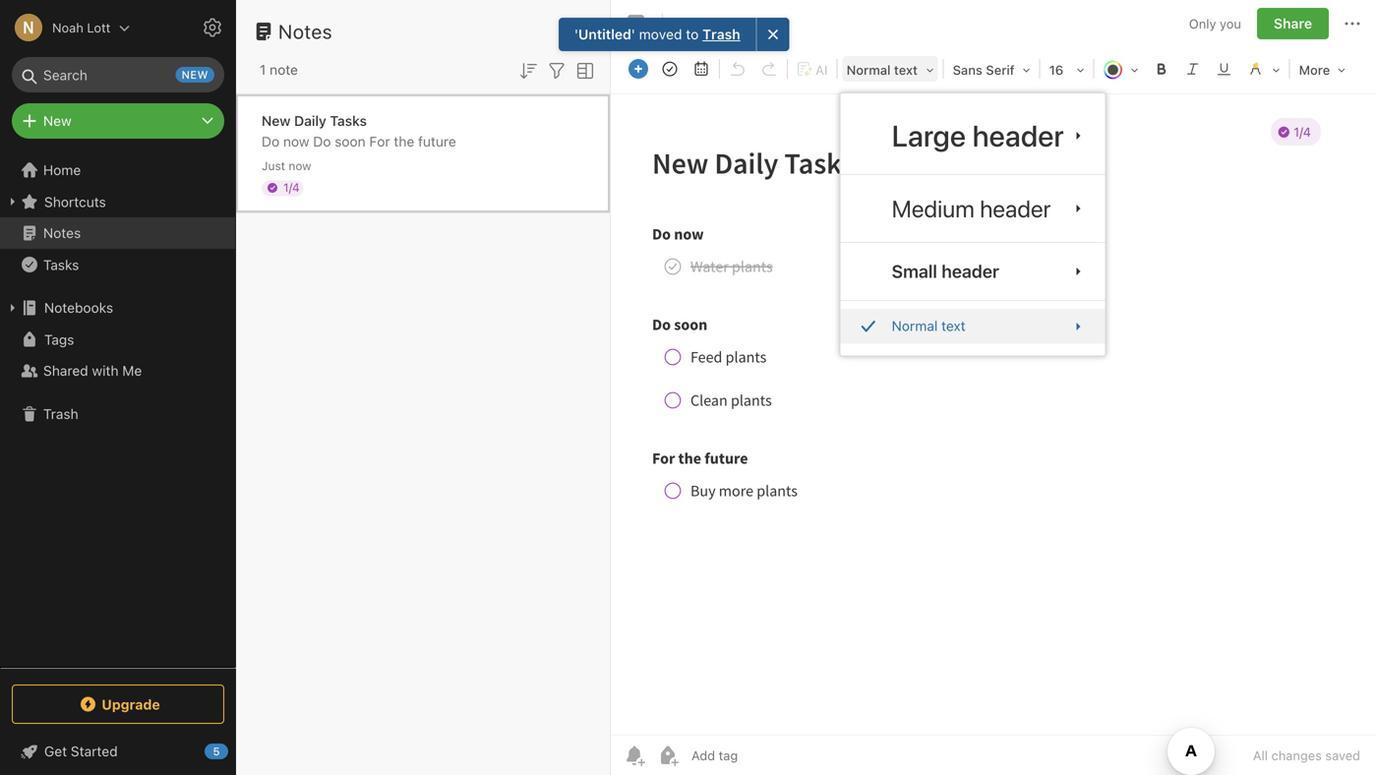Task type: describe. For each thing, give the bounding box(es) containing it.
' untitled ' moved to trash
[[575, 26, 741, 42]]

add a reminder image
[[623, 744, 647, 768]]

Note Editor text field
[[611, 94, 1377, 735]]

medium header link
[[841, 183, 1106, 234]]

with
[[92, 363, 119, 379]]

[object object] field containing large header
[[841, 105, 1106, 166]]

notes inside 'link'
[[43, 225, 81, 241]]

moved
[[639, 26, 683, 42]]

Account field
[[0, 8, 130, 47]]

View options field
[[569, 57, 597, 82]]

medium header
[[892, 195, 1051, 222]]

0 horizontal spatial trash link
[[0, 399, 235, 430]]

note
[[270, 62, 298, 78]]

large
[[892, 118, 966, 153]]

more
[[1300, 62, 1331, 77]]

shared
[[43, 363, 88, 379]]

future
[[418, 133, 456, 150]]

settings image
[[201, 16, 224, 39]]

notes inside "note list" element
[[278, 20, 333, 43]]

small header
[[892, 261, 1000, 282]]

normal inside field
[[847, 62, 891, 77]]

daily
[[294, 113, 326, 129]]

do now do soon for the future
[[262, 133, 456, 150]]

serif
[[986, 62, 1015, 77]]

tasks inside "note list" element
[[330, 113, 367, 129]]

1 do from the left
[[262, 133, 280, 150]]

saved
[[1326, 748, 1361, 763]]

Font size field
[[1043, 55, 1092, 84]]

Help and Learning task checklist field
[[0, 736, 236, 768]]

new search field
[[26, 57, 215, 93]]

add tag image
[[656, 744, 680, 768]]

first notebook
[[696, 16, 784, 31]]

shortcuts
[[44, 194, 106, 210]]

me
[[122, 363, 142, 379]]

Insert field
[[624, 55, 653, 83]]

sans
[[953, 62, 983, 77]]

normal inside 'menu item'
[[892, 318, 938, 334]]

1 ' from the left
[[575, 26, 579, 42]]

share button
[[1258, 8, 1329, 39]]

header for medium header
[[980, 195, 1051, 222]]

tasks button
[[0, 249, 235, 280]]

to
[[686, 26, 699, 42]]

[object object] field containing small header
[[841, 251, 1106, 292]]

soon
[[335, 133, 366, 150]]

new button
[[12, 103, 224, 139]]

note window element
[[611, 0, 1377, 775]]

you
[[1220, 16, 1242, 31]]

medium
[[892, 195, 975, 222]]

notebooks
[[44, 300, 113, 316]]

1 vertical spatial trash
[[43, 406, 78, 422]]

expand notebooks image
[[5, 300, 21, 316]]

changes
[[1272, 748, 1322, 763]]

new
[[182, 68, 209, 81]]

normal text link
[[841, 309, 1106, 344]]

0 vertical spatial trash
[[703, 26, 741, 42]]

all changes saved
[[1254, 748, 1361, 763]]

calendar event image
[[688, 55, 715, 83]]

the
[[394, 133, 415, 150]]

dropdown list menu
[[841, 105, 1106, 344]]

Search text field
[[26, 57, 211, 93]]

more actions image
[[1341, 12, 1365, 35]]

home
[[43, 162, 81, 178]]

tree containing home
[[0, 154, 236, 667]]

notebooks link
[[0, 292, 235, 324]]

untitled
[[579, 26, 632, 42]]

text inside field
[[894, 62, 918, 77]]

only
[[1190, 16, 1217, 31]]

header for large header
[[973, 118, 1064, 153]]

normal text inside 'menu item'
[[892, 318, 966, 334]]

Highlight field
[[1241, 55, 1288, 84]]

2 do from the left
[[313, 133, 331, 150]]

new for new daily tasks
[[262, 113, 291, 129]]

noah
[[52, 20, 83, 35]]

all
[[1254, 748, 1268, 763]]

[object object] field containing normal text
[[841, 309, 1106, 344]]

More actions field
[[1341, 8, 1365, 39]]

new daily tasks
[[262, 113, 367, 129]]



Task type: locate. For each thing, give the bounding box(es) containing it.
2 [object object] field from the top
[[841, 183, 1106, 234]]

now up '1/4'
[[289, 159, 312, 173]]

do up just
[[262, 133, 280, 150]]

1 horizontal spatial normal
[[892, 318, 938, 334]]

now
[[283, 133, 309, 150], [289, 159, 312, 173]]

for
[[369, 133, 390, 150]]

trash link down shared with me link
[[0, 399, 235, 430]]

home link
[[0, 154, 236, 186]]

1 horizontal spatial do
[[313, 133, 331, 150]]

normal
[[847, 62, 891, 77], [892, 318, 938, 334]]

tags button
[[0, 324, 235, 355]]

'
[[575, 26, 579, 42], [632, 26, 636, 42]]

1/4
[[283, 181, 300, 194]]

upgrade
[[102, 696, 160, 713]]

1 horizontal spatial '
[[632, 26, 636, 42]]

get
[[44, 743, 67, 760]]

new inside "note list" element
[[262, 113, 291, 129]]

text down small header
[[942, 318, 966, 334]]

header down serif
[[973, 118, 1064, 153]]

large header
[[892, 118, 1064, 153]]

tasks
[[330, 113, 367, 129], [43, 257, 79, 273]]

now for just
[[289, 159, 312, 173]]

started
[[71, 743, 118, 760]]

0 vertical spatial now
[[283, 133, 309, 150]]

only you
[[1190, 16, 1242, 31]]

notes down shortcuts
[[43, 225, 81, 241]]

trash link right to
[[703, 26, 741, 43]]

click to collapse image
[[229, 739, 244, 763]]

1 vertical spatial text
[[942, 318, 966, 334]]

2 ' from the left
[[632, 26, 636, 42]]

16
[[1050, 62, 1064, 77]]

1 horizontal spatial tasks
[[330, 113, 367, 129]]

first notebook button
[[671, 10, 791, 37]]

[object object] field up small header link
[[841, 183, 1106, 234]]

sans serif
[[953, 62, 1015, 77]]

3 [object object] field from the top
[[841, 251, 1106, 292]]

new up home in the top left of the page
[[43, 113, 72, 129]]

1 horizontal spatial new
[[262, 113, 291, 129]]

0 horizontal spatial normal
[[847, 62, 891, 77]]

trash
[[703, 26, 741, 42], [43, 406, 78, 422]]

now for do
[[283, 133, 309, 150]]

new
[[43, 113, 72, 129], [262, 113, 291, 129]]

0 horizontal spatial tasks
[[43, 257, 79, 273]]

0 vertical spatial text
[[894, 62, 918, 77]]

4 [object object] field from the top
[[841, 309, 1106, 344]]

bold image
[[1148, 55, 1176, 83]]

0 horizontal spatial do
[[262, 133, 280, 150]]

trash link
[[703, 26, 741, 43], [0, 399, 235, 430]]

1 vertical spatial now
[[289, 159, 312, 173]]

get started
[[44, 743, 118, 760]]

0 vertical spatial tasks
[[330, 113, 367, 129]]

1 [object object] field from the top
[[841, 105, 1106, 166]]

do down new daily tasks at the left top of page
[[313, 133, 331, 150]]

[object object] field down sans
[[841, 105, 1106, 166]]

trash down shared
[[43, 406, 78, 422]]

underline image
[[1211, 55, 1239, 83]]

header for small header
[[942, 261, 1000, 282]]

new for new
[[43, 113, 72, 129]]

[object object] field up normal text link
[[841, 251, 1106, 292]]

normal text inside field
[[847, 62, 918, 77]]

upgrade button
[[12, 685, 224, 724]]

1 new from the left
[[43, 113, 72, 129]]

0 horizontal spatial text
[[894, 62, 918, 77]]

tasks inside button
[[43, 257, 79, 273]]

share
[[1274, 15, 1313, 31]]

[object Object] field
[[841, 105, 1106, 166], [841, 183, 1106, 234], [841, 251, 1106, 292], [841, 309, 1106, 344]]

expand note image
[[625, 12, 648, 35]]

1 horizontal spatial trash
[[703, 26, 741, 42]]

tags
[[44, 331, 74, 348]]

2 new from the left
[[262, 113, 291, 129]]

1 vertical spatial normal
[[892, 318, 938, 334]]

lott
[[87, 20, 111, 35]]

0 vertical spatial notes
[[278, 20, 333, 43]]

noah lott
[[52, 20, 111, 35]]

1 vertical spatial tasks
[[43, 257, 79, 273]]

1
[[260, 62, 266, 78]]

normal text
[[847, 62, 918, 77], [892, 318, 966, 334]]

0 horizontal spatial notes
[[43, 225, 81, 241]]

header up small header link
[[980, 195, 1051, 222]]

first
[[696, 16, 722, 31]]

1 vertical spatial normal text
[[892, 318, 966, 334]]

tasks up notebooks
[[43, 257, 79, 273]]

notes
[[278, 20, 333, 43], [43, 225, 81, 241]]

Add tag field
[[690, 747, 837, 764]]

normal text up large at right top
[[847, 62, 918, 77]]

1 horizontal spatial notes
[[278, 20, 333, 43]]

now down the "daily"
[[283, 133, 309, 150]]

header
[[973, 118, 1064, 153], [980, 195, 1051, 222], [942, 261, 1000, 282]]

notes up note
[[278, 20, 333, 43]]

' left the moved
[[632, 26, 636, 42]]

do
[[262, 133, 280, 150], [313, 133, 331, 150]]

0 horizontal spatial trash
[[43, 406, 78, 422]]

Add filters field
[[545, 57, 569, 82]]

Font color field
[[1097, 55, 1146, 84]]

new inside popup button
[[43, 113, 72, 129]]

just now
[[262, 159, 312, 173]]

task image
[[656, 55, 684, 83]]

notes link
[[0, 217, 235, 249]]

text left sans
[[894, 62, 918, 77]]

0 vertical spatial normal text
[[847, 62, 918, 77]]

large header link
[[841, 105, 1106, 166]]

[object object] field down small header link
[[841, 309, 1106, 344]]

new left the "daily"
[[262, 113, 291, 129]]

tasks up soon
[[330, 113, 367, 129]]

5
[[213, 745, 220, 758]]

add filters image
[[545, 59, 569, 82]]

' up view options "field"
[[575, 26, 579, 42]]

text inside 'menu item'
[[942, 318, 966, 334]]

normal text menu item
[[841, 309, 1106, 344]]

1 note
[[260, 62, 298, 78]]

header up normal text link
[[942, 261, 1000, 282]]

1 vertical spatial header
[[980, 195, 1051, 222]]

0 horizontal spatial new
[[43, 113, 72, 129]]

small
[[892, 261, 938, 282]]

shared with me
[[43, 363, 142, 379]]

just
[[262, 159, 285, 173]]

1 horizontal spatial trash link
[[703, 26, 741, 43]]

shared with me link
[[0, 355, 235, 387]]

trash right to
[[703, 26, 741, 42]]

0 horizontal spatial '
[[575, 26, 579, 42]]

Font family field
[[946, 55, 1038, 84]]

note list element
[[236, 0, 611, 775]]

0 vertical spatial trash link
[[703, 26, 741, 43]]

shortcuts button
[[0, 186, 235, 217]]

Sort options field
[[517, 57, 540, 82]]

2 vertical spatial header
[[942, 261, 1000, 282]]

1 vertical spatial notes
[[43, 225, 81, 241]]

0 vertical spatial normal
[[847, 62, 891, 77]]

0 vertical spatial header
[[973, 118, 1064, 153]]

italic image
[[1179, 55, 1207, 83]]

text
[[894, 62, 918, 77], [942, 318, 966, 334]]

normal text down small
[[892, 318, 966, 334]]

Heading level field
[[840, 55, 941, 84]]

[object object] field containing medium header
[[841, 183, 1106, 234]]

tree
[[0, 154, 236, 667]]

1 horizontal spatial text
[[942, 318, 966, 334]]

1 vertical spatial trash link
[[0, 399, 235, 430]]

small header link
[[841, 251, 1106, 292]]

notebook
[[725, 16, 784, 31]]

More field
[[1293, 55, 1353, 84]]



Task type: vqa. For each thing, say whether or not it's contained in the screenshot.
'small'
yes



